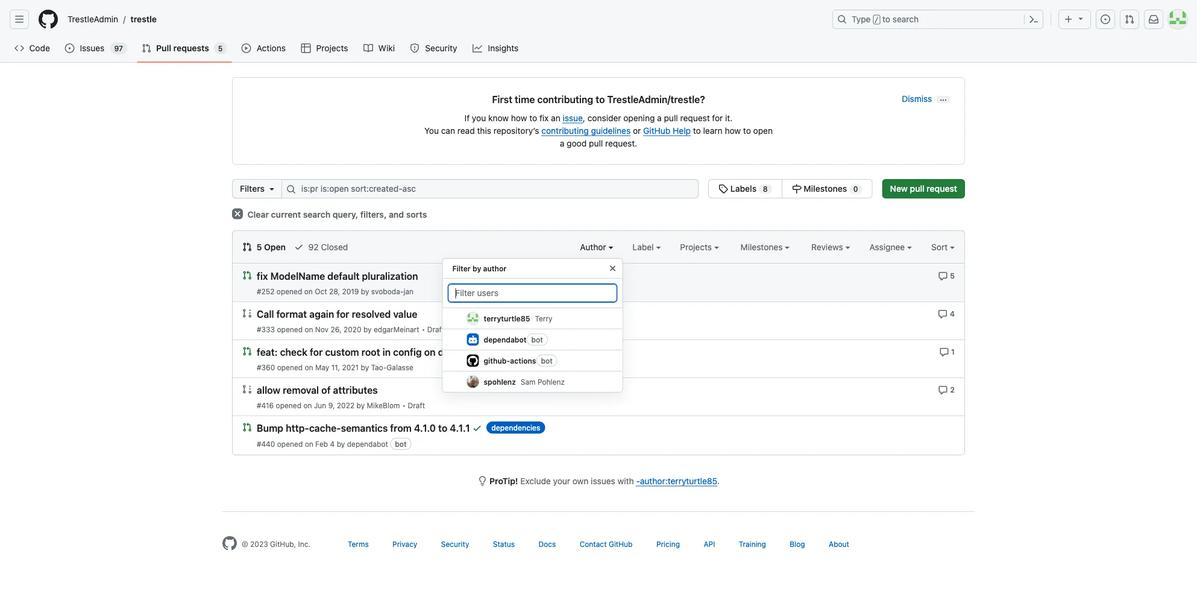 Task type: locate. For each thing, give the bounding box(es) containing it.
0 vertical spatial draft pull request element
[[242, 308, 252, 318]]

0 horizontal spatial triangle down image
[[267, 184, 277, 194]]

1 vertical spatial a
[[560, 138, 565, 148]]

bot down terry
[[532, 335, 543, 344]]

privacy
[[393, 540, 418, 548]]

first time contributing to trestleadmin/trestle?
[[492, 94, 705, 105]]

#440             opened on feb 4 by dependabot
[[257, 440, 388, 448]]

1 vertical spatial how
[[725, 125, 741, 135]]

1 vertical spatial security link
[[441, 540, 470, 548]]

• inside call format again for resolved value #333             opened on nov 26, 2020 by edgarmeinart • draft
[[422, 325, 425, 334]]

on left may
[[305, 363, 313, 372]]

1 vertical spatial security
[[441, 540, 470, 548]]

1 vertical spatial pull
[[589, 138, 603, 148]]

1 vertical spatial draft link
[[408, 401, 425, 410]]

pull right new
[[911, 184, 925, 194]]

on right config
[[424, 347, 436, 358]]

4 right feb
[[330, 440, 335, 448]]

trestleadmin link
[[63, 10, 123, 29]]

open pull request element for feat:
[[242, 346, 252, 356]]

0 vertical spatial open pull request image
[[242, 271, 252, 280]]

projects inside popup button
[[681, 242, 715, 252]]

own
[[573, 476, 589, 486]]

light bulb image
[[478, 476, 488, 486]]

0 horizontal spatial for
[[310, 347, 323, 358]]

request up help at the top of the page
[[681, 113, 710, 123]]

opened down check
[[277, 363, 303, 372]]

milestones right the milestone icon
[[804, 184, 848, 194]]

1 horizontal spatial git pull request image
[[1125, 14, 1135, 24]]

contributing
[[538, 94, 594, 105], [542, 125, 589, 135]]

issue element
[[709, 179, 873, 198]]

Filter users text field
[[448, 283, 618, 303]]

1 horizontal spatial •
[[422, 325, 425, 334]]

2 horizontal spatial pull
[[911, 184, 925, 194]]

issue opened image for the right git pull request icon
[[1101, 14, 1111, 24]]

allow removal of attributes link
[[257, 385, 378, 396]]

0 horizontal spatial milestones
[[741, 242, 785, 252]]

0 vertical spatial draft
[[427, 325, 445, 334]]

0 vertical spatial triangle down image
[[1077, 14, 1086, 23]]

fix inside the fix modelname default pluralization #252             opened on oct 28, 2019 by svoboda-jan
[[257, 271, 268, 282]]

0 horizontal spatial 5
[[218, 44, 223, 52]]

bump http-cache-semantics from 4.1.0 to 4.1.1 link
[[257, 423, 470, 434]]

open pull request image for bump http-cache-semantics from 4.1.0 to 4.1.1
[[242, 423, 252, 432]]

1 horizontal spatial draft link
[[427, 325, 445, 334]]

table image
[[301, 43, 311, 53]]

1 vertical spatial draft
[[408, 401, 425, 410]]

0 vertical spatial for
[[713, 113, 723, 123]]

bot up pohlenz
[[541, 356, 553, 365]]

0 vertical spatial request
[[681, 113, 710, 123]]

2 draft pull request element from the top
[[242, 384, 252, 394]]

0 horizontal spatial pull
[[589, 138, 603, 148]]

none search field containing filters
[[232, 179, 873, 198]]

• right edgarmeinart link
[[422, 325, 425, 334]]

1 vertical spatial dependabot
[[347, 440, 388, 448]]

open pull request image
[[242, 347, 252, 356]]

1 horizontal spatial /
[[875, 16, 879, 24]]

@dependabot image
[[467, 334, 479, 346]]

security right shield image
[[425, 43, 458, 53]]

4.1.1
[[450, 423, 470, 434]]

to learn how to open a good pull request.
[[560, 125, 773, 148]]

2 draft pull request image from the top
[[242, 385, 252, 394]]

0 horizontal spatial github
[[609, 540, 633, 548]]

.
[[718, 476, 720, 486]]

shield image
[[410, 43, 420, 53]]

triangle down image left search "image"
[[267, 184, 277, 194]]

search right type
[[893, 14, 919, 24]]

2019
[[342, 287, 359, 296]]

2 vertical spatial comment image
[[939, 385, 949, 395]]

2 open pull request image from the top
[[242, 423, 252, 432]]

list
[[63, 10, 826, 29]]

search left query,
[[303, 209, 331, 219]]

projects right label "popup button"
[[681, 242, 715, 252]]

2 vertical spatial pull
[[911, 184, 925, 194]]

0 vertical spatial comment image
[[939, 271, 948, 281]]

0 vertical spatial milestones
[[804, 184, 848, 194]]

actions
[[257, 43, 286, 53]]

1 horizontal spatial how
[[725, 125, 741, 135]]

1 draft pull request image from the top
[[242, 309, 252, 318]]

1 vertical spatial projects
[[681, 242, 715, 252]]

how up repository's
[[511, 113, 527, 123]]

attributes
[[333, 385, 378, 396]]

dependabot down semantics
[[347, 440, 388, 448]]

5 left 'play' image
[[218, 44, 223, 52]]

spohlenz sam pohlenz
[[484, 378, 565, 386]]

comment image for allow removal of attributes
[[939, 385, 949, 395]]

homepage image
[[39, 10, 58, 29]]

0 vertical spatial dependabot
[[484, 335, 527, 344]]

how
[[511, 113, 527, 123], [725, 125, 741, 135]]

mikeblom link
[[367, 401, 400, 410]]

draft pull request image left allow
[[242, 385, 252, 394]]

#252
[[257, 287, 275, 296]]

pluralization
[[362, 271, 418, 282]]

1 vertical spatial fix
[[257, 271, 268, 282]]

1 vertical spatial open pull request image
[[242, 423, 252, 432]]

github help link
[[644, 125, 691, 135]]

2 vertical spatial for
[[310, 347, 323, 358]]

filters,
[[361, 209, 387, 219]]

by right 2019
[[361, 287, 369, 296]]

draft
[[427, 325, 445, 334], [408, 401, 425, 410]]

closed
[[321, 242, 348, 252]]

if you know how to fix an issue ,           consider opening a pull request for it.
[[465, 113, 733, 123]]

new pull request link
[[883, 179, 966, 198]]

0 vertical spatial how
[[511, 113, 527, 123]]

triangle down image right "plus" image
[[1077, 14, 1086, 23]]

svoboda-
[[371, 287, 404, 296]]

book image
[[364, 43, 373, 53]]

bot down from
[[395, 440, 407, 448]]

wiki
[[379, 43, 395, 53]]

fix left an
[[540, 113, 549, 123]]

terms link
[[348, 540, 369, 548]]

1 vertical spatial milestones
[[741, 242, 785, 252]]

1 vertical spatial bot
[[541, 356, 553, 365]]

/ for type
[[875, 16, 879, 24]]

/ inside trestleadmin / trestle
[[123, 14, 126, 24]]

5 open
[[255, 242, 286, 252]]

•
[[422, 325, 425, 334], [403, 401, 406, 410]]

1 vertical spatial •
[[403, 401, 406, 410]]

feat: check for custom root in config on dashboard index link
[[257, 347, 514, 358]]

author button
[[580, 241, 614, 253]]

draft pull request element left call
[[242, 308, 252, 318]]

you
[[425, 125, 439, 135]]

dependabot up index
[[484, 335, 527, 344]]

Search all issues text field
[[282, 179, 699, 198]]

0 horizontal spatial •
[[403, 401, 406, 410]]

a
[[658, 113, 662, 123], [560, 138, 565, 148]]

dependabot bot
[[484, 335, 543, 344]]

draft up the '4.1.0'
[[408, 401, 425, 410]]

1 vertical spatial comment image
[[940, 347, 950, 357]]

open pull request image for fix modelname default pluralization
[[242, 271, 252, 280]]

0 vertical spatial projects
[[316, 43, 348, 53]]

0 vertical spatial contributing
[[538, 94, 594, 105]]

pull down the contributing guidelines 'link'
[[589, 138, 603, 148]]

how inside to learn how to open a good pull request.
[[725, 125, 741, 135]]

1 horizontal spatial triangle down image
[[1077, 14, 1086, 23]]

opened inside the fix modelname default pluralization #252             opened on oct 28, 2019 by svoboda-jan
[[277, 287, 302, 296]]

triangle down image
[[1077, 14, 1086, 23], [267, 184, 277, 194]]

1 horizontal spatial pull
[[664, 113, 678, 123]]

1 horizontal spatial a
[[658, 113, 662, 123]]

contact github
[[580, 540, 633, 548]]

bump
[[257, 423, 284, 434]]

1 horizontal spatial for
[[337, 309, 350, 320]]

comment image inside 5 link
[[939, 271, 948, 281]]

milestones for milestones 0
[[804, 184, 848, 194]]

issue opened image
[[1101, 14, 1111, 24], [65, 43, 74, 53]]

open pull request element down git pull request image
[[242, 270, 252, 280]]

pull inside to learn how to open a good pull request.
[[589, 138, 603, 148]]

None search field
[[232, 179, 873, 198]]

comment image inside 2 link
[[939, 385, 949, 395]]

git pull request image
[[1125, 14, 1135, 24], [142, 43, 151, 53]]

1 vertical spatial open pull request element
[[242, 346, 252, 356]]

projects right table "icon"
[[316, 43, 348, 53]]

status
[[493, 540, 515, 548]]

security link left status
[[441, 540, 470, 548]]

0 horizontal spatial projects
[[316, 43, 348, 53]]

1 horizontal spatial draft
[[427, 325, 445, 334]]

on left nov at the bottom of the page
[[305, 325, 313, 334]]

github right "contact"
[[609, 540, 633, 548]]

1 horizontal spatial request
[[927, 184, 958, 194]]

protip!
[[490, 476, 518, 486]]

you
[[472, 113, 486, 123]]

http-
[[286, 423, 309, 434]]

/ left trestle
[[123, 14, 126, 24]]

milestones inside issue element
[[804, 184, 848, 194]]

if
[[465, 113, 470, 123]]

request right new
[[927, 184, 958, 194]]

issue opened image for the left git pull request icon
[[65, 43, 74, 53]]

1 open pull request image from the top
[[242, 271, 252, 280]]

draft link up dashboard
[[427, 325, 445, 334]]

blog
[[790, 540, 806, 548]]

1 vertical spatial for
[[337, 309, 350, 320]]

draft up dashboard
[[427, 325, 445, 334]]

0 horizontal spatial a
[[560, 138, 565, 148]]

pull up the github help "link"
[[664, 113, 678, 123]]

sorts
[[406, 209, 427, 219]]

clear
[[248, 209, 269, 219]]

0 vertical spatial github
[[644, 125, 671, 135]]

© 2023 github, inc.
[[242, 540, 311, 548]]

tag image
[[719, 184, 729, 194]]

/ inside type / to search
[[875, 16, 879, 24]]

by inside the fix modelname default pluralization #252             opened on oct 28, 2019 by svoboda-jan
[[361, 287, 369, 296]]

open pull request element
[[242, 270, 252, 280], [242, 346, 252, 356], [242, 422, 252, 432]]

to right help at the top of the page
[[694, 125, 701, 135]]

comment image
[[939, 271, 948, 281], [940, 347, 950, 357], [939, 385, 949, 395]]

security link left graph image
[[405, 39, 463, 57]]

milestones inside popup button
[[741, 242, 785, 252]]

a up the github help "link"
[[658, 113, 662, 123]]

sam
[[521, 378, 536, 386]]

#440
[[257, 440, 275, 448]]

opened down format
[[277, 325, 303, 334]]

draft pull request element
[[242, 308, 252, 318], [242, 384, 252, 394]]

to left 4.1.1
[[438, 423, 448, 434]]

0 vertical spatial git pull request image
[[1125, 14, 1135, 24]]

learn
[[704, 125, 723, 135]]

open pull request element left bump
[[242, 422, 252, 432]]

opened down removal at the bottom left of the page
[[276, 401, 302, 410]]

0 vertical spatial fix
[[540, 113, 549, 123]]

opened down modelname
[[277, 287, 302, 296]]

milestone image
[[792, 184, 802, 194]]

code image
[[14, 43, 24, 53]]

x image
[[232, 208, 243, 219]]

5 down sort popup button
[[951, 271, 955, 280]]

by inside call format again for resolved value #333             opened on nov 26, 2020 by edgarmeinart • draft
[[364, 325, 372, 334]]

by right 2020
[[364, 325, 372, 334]]

trestleadmin/trestle?
[[608, 94, 705, 105]]

on left oct
[[304, 287, 313, 296]]

terryturtle85 terry
[[484, 314, 553, 323]]

pohlenz
[[538, 378, 565, 386]]

draft pull request image
[[242, 309, 252, 318], [242, 385, 252, 394]]

0 vertical spatial draft link
[[427, 325, 445, 334]]

open pull request image
[[242, 271, 252, 280], [242, 423, 252, 432]]

2 vertical spatial 5
[[951, 271, 955, 280]]

92 closed link
[[294, 241, 348, 253]]

opened inside allow removal of attributes #416             opened on jun 9, 2022 by mikeblom • draft
[[276, 401, 302, 410]]

about link
[[829, 540, 850, 548]]

on inside call format again for resolved value #333             opened on nov 26, 2020 by edgarmeinart • draft
[[305, 325, 313, 334]]

-
[[637, 476, 640, 486]]

@terryturtle85 image
[[467, 312, 479, 324]]

trestle link
[[126, 10, 162, 29]]

0 vertical spatial pull
[[664, 113, 678, 123]]

open
[[754, 125, 773, 135]]

1 horizontal spatial fix
[[540, 113, 549, 123]]

0
[[854, 185, 859, 193]]

for left it.
[[713, 113, 723, 123]]

comment image left 1
[[940, 347, 950, 357]]

tao-galasse link
[[371, 363, 414, 372]]

open pull request element left feat:
[[242, 346, 252, 356]]

1 horizontal spatial 4
[[951, 309, 955, 318]]

contributing up "issue" at the top of the page
[[538, 94, 594, 105]]

git pull request image left notifications "icon"
[[1125, 14, 1135, 24]]

insights link
[[468, 39, 525, 57]]

new
[[891, 184, 908, 194]]

28,
[[329, 287, 340, 296]]

triangle down image inside filters popup button
[[267, 184, 277, 194]]

issue opened image left issues
[[65, 43, 74, 53]]

1 horizontal spatial 5
[[257, 242, 262, 252]]

draft pull request image left call
[[242, 309, 252, 318]]

exclude
[[521, 476, 551, 486]]

milestones down 8
[[741, 242, 785, 252]]

opened inside call format again for resolved value #333             opened on nov 26, 2020 by edgarmeinart • draft
[[277, 325, 303, 334]]

issue
[[563, 113, 583, 123]]

4 right comment icon
[[951, 309, 955, 318]]

pull
[[156, 43, 171, 53]]

for inside the feat: check for custom root in config on dashboard index #360             opened on may 11, 2021 by tao-galasse
[[310, 347, 323, 358]]

0 horizontal spatial draft link
[[408, 401, 425, 410]]

draft link up the '4.1.0'
[[408, 401, 425, 410]]

5 right git pull request image
[[257, 242, 262, 252]]

1 open pull request element from the top
[[242, 270, 252, 280]]

1 vertical spatial 5
[[257, 242, 262, 252]]

menu
[[442, 253, 623, 402]]

0 horizontal spatial search
[[303, 209, 331, 219]]

play image
[[242, 43, 251, 53]]

1 vertical spatial github
[[609, 540, 633, 548]]

draft pull request element for allow removal of attributes
[[242, 384, 252, 394]]

how down it.
[[725, 125, 741, 135]]

notifications image
[[1150, 14, 1159, 24]]

draft pull request element left allow
[[242, 384, 252, 394]]

0 horizontal spatial draft
[[408, 401, 425, 410]]

0 vertical spatial open pull request element
[[242, 270, 252, 280]]

1 vertical spatial draft pull request image
[[242, 385, 252, 394]]

time
[[515, 94, 535, 105]]

on left jun
[[304, 401, 312, 410]]

1 horizontal spatial search
[[893, 14, 919, 24]]

by left the tao-
[[361, 363, 369, 372]]

1 horizontal spatial dependabot
[[484, 335, 527, 344]]

issue opened image right "plus" image
[[1101, 14, 1111, 24]]

1 vertical spatial git pull request image
[[142, 43, 151, 53]]

1 vertical spatial triangle down image
[[267, 184, 277, 194]]

1 horizontal spatial issue opened image
[[1101, 14, 1111, 24]]

1 vertical spatial issue opened image
[[65, 43, 74, 53]]

for
[[713, 113, 723, 123], [337, 309, 350, 320], [310, 347, 323, 358]]

comment image down sort popup button
[[939, 271, 948, 281]]

1 vertical spatial draft pull request element
[[242, 384, 252, 394]]

1 draft pull request element from the top
[[242, 308, 252, 318]]

milestones 0
[[802, 184, 859, 194]]

graph image
[[473, 43, 483, 53]]

0 vertical spatial issue opened image
[[1101, 14, 1111, 24]]

Issues search field
[[282, 179, 699, 198]]

trestleadmin
[[68, 14, 118, 24]]

for up "26,"
[[337, 309, 350, 320]]

by right 2022
[[357, 401, 365, 410]]

2 open pull request element from the top
[[242, 346, 252, 356]]

draft pull request image for allow removal of attributes
[[242, 385, 252, 394]]

reviews
[[812, 242, 846, 252]]

request
[[681, 113, 710, 123], [927, 184, 958, 194]]

issues
[[591, 476, 616, 486]]

92 closed
[[306, 242, 348, 252]]

0 vertical spatial draft pull request image
[[242, 309, 252, 318]]

• right mikeblom "link"
[[403, 401, 406, 410]]

open pull request image down git pull request image
[[242, 271, 252, 280]]

1 horizontal spatial projects
[[681, 242, 715, 252]]

0 horizontal spatial issue opened image
[[65, 43, 74, 53]]

2 vertical spatial open pull request element
[[242, 422, 252, 432]]

type / to search
[[852, 14, 919, 24]]

contributing down issue link
[[542, 125, 589, 135]]

draft pull request image for call format again for resolved value
[[242, 309, 252, 318]]

format
[[277, 309, 307, 320]]

1
[[952, 347, 955, 356]]

modelname
[[271, 271, 325, 282]]

to left the open
[[744, 125, 751, 135]]

for up may
[[310, 347, 323, 358]]

1 horizontal spatial milestones
[[804, 184, 848, 194]]

5 link
[[939, 270, 955, 281]]

pull
[[664, 113, 678, 123], [589, 138, 603, 148], [911, 184, 925, 194]]

git pull request image left pull
[[142, 43, 151, 53]]

security left status
[[441, 540, 470, 548]]

projects
[[316, 43, 348, 53], [681, 242, 715, 252]]

guidelines
[[591, 125, 631, 135]]

/ right type
[[875, 16, 879, 24]]

1 vertical spatial 4
[[330, 440, 335, 448]]

your
[[553, 476, 571, 486]]

0 horizontal spatial dependabot
[[347, 440, 388, 448]]

4
[[951, 309, 955, 318], [330, 440, 335, 448]]

1 vertical spatial search
[[303, 209, 331, 219]]

github right the or
[[644, 125, 671, 135]]

a down the you can read this repository's contributing guidelines or github help
[[560, 138, 565, 148]]

open pull request image left bump
[[242, 423, 252, 432]]

on inside the fix modelname default pluralization #252             opened on oct 28, 2019 by svoboda-jan
[[304, 287, 313, 296]]

dismiss ...
[[902, 93, 948, 103]]

0 vertical spatial •
[[422, 325, 425, 334]]

fix up #252
[[257, 271, 268, 282]]

draft inside allow removal of attributes #416             opened on jun 9, 2022 by mikeblom • draft
[[408, 401, 425, 410]]

comment image left 2
[[939, 385, 949, 395]]



Task type: describe. For each thing, give the bounding box(es) containing it.
1 horizontal spatial github
[[644, 125, 671, 135]]

@github actions image
[[467, 355, 479, 367]]

insights
[[488, 43, 519, 53]]

spohlenz
[[484, 378, 516, 386]]

comment image for fix modelname default pluralization
[[939, 271, 948, 281]]

to right type
[[883, 14, 891, 24]]

search image
[[286, 185, 296, 194]]

labels 8
[[729, 184, 768, 194]]

training link
[[739, 540, 767, 548]]

api link
[[704, 540, 716, 548]]

contributing guidelines link
[[542, 125, 631, 135]]

query,
[[333, 209, 358, 219]]

2022
[[337, 401, 355, 410]]

2 horizontal spatial for
[[713, 113, 723, 123]]

0 vertical spatial search
[[893, 14, 919, 24]]

default
[[328, 271, 360, 282]]

by inside the feat: check for custom root in config on dashboard index #360             opened on may 11, 2021 by tao-galasse
[[361, 363, 369, 372]]

it.
[[726, 113, 733, 123]]

feb
[[316, 440, 328, 448]]

request.
[[606, 138, 638, 148]]

removal
[[283, 385, 319, 396]]

by inside allow removal of attributes #416             opened on jun 9, 2022 by mikeblom • draft
[[357, 401, 365, 410]]

protip! exclude your own issues with -author:terryturtle85 .
[[490, 476, 720, 486]]

type
[[852, 14, 871, 24]]

4.1.0
[[414, 423, 436, 434]]

github-
[[484, 356, 510, 365]]

projects link
[[296, 39, 354, 57]]

1 vertical spatial contributing
[[542, 125, 589, 135]]

check image
[[294, 242, 304, 252]]

allow
[[257, 385, 281, 396]]

actions
[[510, 356, 536, 365]]

svoboda-jan link
[[371, 287, 414, 296]]

5 open link
[[242, 241, 286, 253]]

wiki link
[[359, 39, 400, 57]]

config
[[393, 347, 422, 358]]

git pull request image
[[242, 242, 252, 252]]

comment image
[[939, 309, 948, 319]]

repository's
[[494, 125, 540, 135]]

• inside allow removal of attributes #416             opened on jun 9, 2022 by mikeblom • draft
[[403, 401, 406, 410]]

semantics
[[341, 423, 388, 434]]

blog link
[[790, 540, 806, 548]]

assignee button
[[870, 241, 913, 253]]

labels
[[731, 184, 757, 194]]

label
[[633, 242, 656, 252]]

issue link
[[563, 113, 583, 123]]

dependabot link
[[347, 440, 388, 448]]

or
[[633, 125, 641, 135]]

you can read this repository's contributing guidelines or github help
[[425, 125, 691, 135]]

check
[[280, 347, 308, 358]]

trestleadmin / trestle
[[68, 14, 157, 24]]

open
[[264, 242, 286, 252]]

...
[[940, 93, 948, 102]]

terry
[[535, 314, 553, 323]]

opened inside the feat: check for custom root in config on dashboard index #360             opened on may 11, 2021 by tao-galasse
[[277, 363, 303, 372]]

jun
[[314, 401, 327, 410]]

©
[[242, 540, 248, 548]]

open pull request element for fix
[[242, 270, 252, 280]]

18 / 18 checks ok image
[[473, 423, 482, 433]]

filter
[[453, 264, 471, 273]]

list containing trestleadmin / trestle
[[63, 10, 826, 29]]

by right filter
[[473, 264, 482, 273]]

filter by author
[[453, 264, 507, 273]]

26,
[[331, 325, 342, 334]]

sort
[[932, 242, 948, 252]]

feat: check for custom root in config on dashboard index #360             opened on may 11, 2021 by tao-galasse
[[257, 347, 514, 372]]

8
[[763, 185, 768, 193]]

to up if you know how to fix an issue ,           consider opening a pull request for it.
[[596, 94, 605, 105]]

2 horizontal spatial 5
[[951, 271, 955, 280]]

3 open pull request element from the top
[[242, 422, 252, 432]]

projects inside 'link'
[[316, 43, 348, 53]]

/ for trestleadmin
[[123, 14, 126, 24]]

galasse
[[387, 363, 414, 372]]

comment image inside 1 link
[[940, 347, 950, 357]]

#416
[[257, 401, 274, 410]]

0 vertical spatial security link
[[405, 39, 463, 57]]

draft link for allow removal of attributes
[[408, 401, 425, 410]]

fix modelname default pluralization link
[[257, 271, 418, 282]]

to down time
[[530, 113, 538, 123]]

-author:terryturtle85 link
[[637, 476, 718, 486]]

0 horizontal spatial request
[[681, 113, 710, 123]]

consider
[[588, 113, 622, 123]]

can
[[441, 125, 455, 135]]

edgarmeinart
[[374, 325, 420, 334]]

draft link for call format again for resolved value
[[427, 325, 445, 334]]

call format again for resolved value #333             opened on nov 26, 2020 by edgarmeinart • draft
[[257, 309, 445, 334]]

milestones for milestones
[[741, 242, 785, 252]]

assignee
[[870, 242, 908, 252]]

value
[[393, 309, 418, 320]]

@spohlenz image
[[467, 376, 479, 388]]

draft inside call format again for resolved value #333             opened on nov 26, 2020 by edgarmeinart • draft
[[427, 325, 445, 334]]

for inside call format again for resolved value #333             opened on nov 26, 2020 by edgarmeinart • draft
[[337, 309, 350, 320]]

menu containing filter by author
[[442, 253, 623, 402]]

1 vertical spatial request
[[927, 184, 958, 194]]

label button
[[633, 241, 661, 253]]

terryturtle85
[[484, 314, 530, 323]]

2 vertical spatial bot
[[395, 440, 407, 448]]

requests
[[174, 43, 209, 53]]

0 vertical spatial 4
[[951, 309, 955, 318]]

opened down http-
[[277, 440, 303, 448]]

milestones button
[[741, 241, 790, 253]]

nov
[[315, 325, 329, 334]]

actions link
[[237, 39, 291, 57]]

pricing link
[[657, 540, 680, 548]]

command palette image
[[1030, 14, 1039, 24]]

plus image
[[1065, 14, 1074, 24]]

by right feb
[[337, 440, 345, 448]]

0 horizontal spatial how
[[511, 113, 527, 123]]

homepage image
[[223, 536, 237, 551]]

2021
[[342, 363, 359, 372]]

pull requests
[[156, 43, 209, 53]]

about
[[829, 540, 850, 548]]

0 horizontal spatial 4
[[330, 440, 335, 448]]

close menu image
[[608, 264, 618, 273]]

sort button
[[932, 241, 955, 253]]

bump http-cache-semantics from 4.1.0 to 4.1.1
[[257, 423, 470, 434]]

draft pull request element for call format again for resolved value
[[242, 308, 252, 318]]

of
[[322, 385, 331, 396]]

fix modelname default pluralization #252             opened on oct 28, 2019 by svoboda-jan
[[257, 271, 418, 296]]

mikeblom
[[367, 401, 400, 410]]

on left feb
[[305, 440, 313, 448]]

a inside to learn how to open a good pull request.
[[560, 138, 565, 148]]

on inside allow removal of attributes #416             opened on jun 9, 2022 by mikeblom • draft
[[304, 401, 312, 410]]

0 vertical spatial 5
[[218, 44, 223, 52]]

0 vertical spatial bot
[[532, 335, 543, 344]]

0 vertical spatial a
[[658, 113, 662, 123]]

0 horizontal spatial git pull request image
[[142, 43, 151, 53]]

author:terryturtle85
[[640, 476, 718, 486]]

code
[[29, 43, 50, 53]]

0 vertical spatial security
[[425, 43, 458, 53]]

docs
[[539, 540, 556, 548]]

1 link
[[940, 346, 955, 357]]



Task type: vqa. For each thing, say whether or not it's contained in the screenshot.
.gitignore
no



